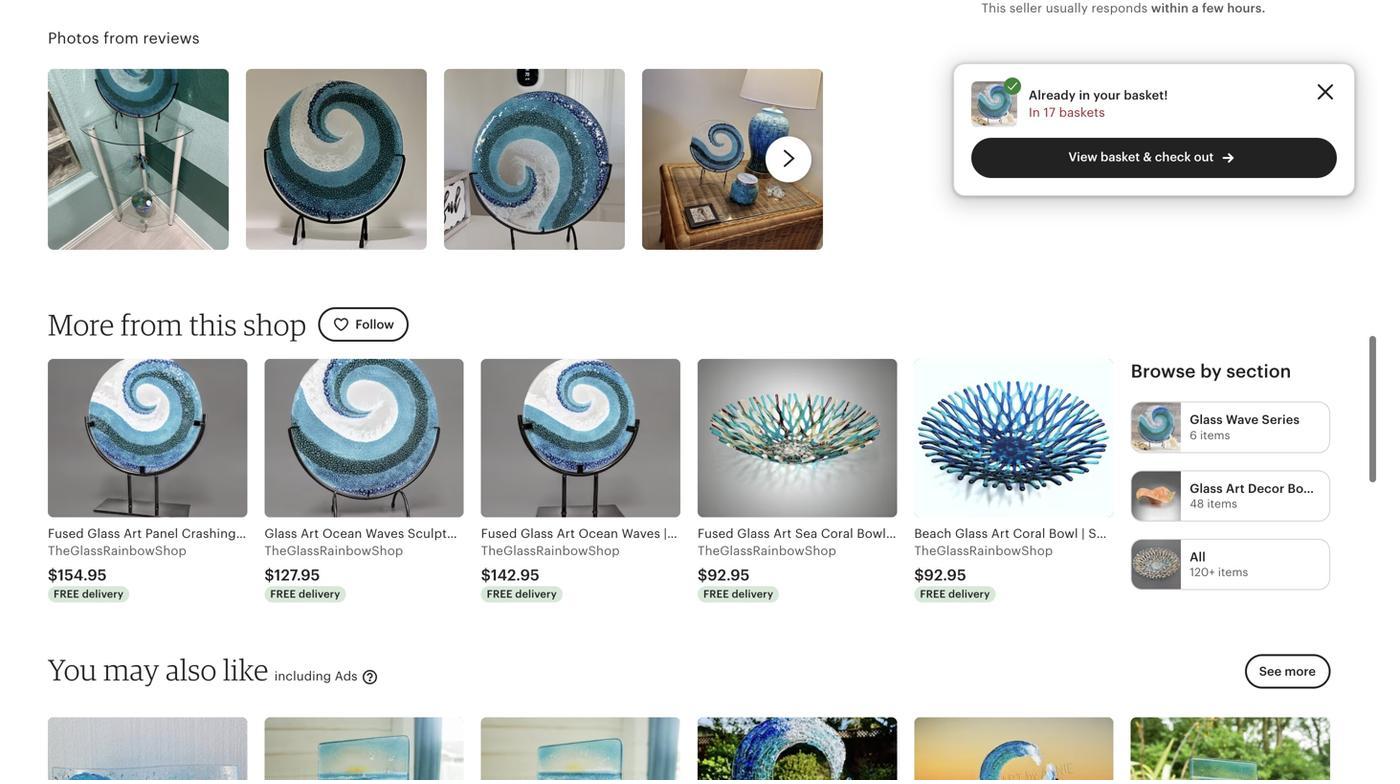 Task type: vqa. For each thing, say whether or not it's contained in the screenshot.
SELLER on the right
yes



Task type: describe. For each thing, give the bounding box(es) containing it.
glass art ocean waves sculpture | crashing rolling breaking pipeline wave sea blue glass | beach art surf theme gift ideas | 12 inch image
[[264, 359, 464, 517]]

by
[[1201, 361, 1222, 382]]

already
[[1029, 88, 1076, 102]]

all
[[1190, 550, 1206, 564]]

browse
[[1131, 361, 1196, 382]]

theglassrainbowshop $ 154.95 free delivery
[[48, 544, 187, 600]]

127.95
[[274, 567, 320, 584]]

see more
[[1259, 664, 1316, 678]]

you
[[48, 652, 97, 687]]

all 120+ items
[[1190, 550, 1248, 579]]

view basket & check out
[[1069, 150, 1214, 164]]

beautiful ocean wave fused glass art-turquoise image
[[914, 717, 1114, 780]]

decor
[[1248, 481, 1285, 496]]

free for fused glass art panel crashing ocean waves | rolling breaking pipeline wave in sea blue green glass | beach surf theme | unique gifts image
[[54, 588, 79, 600]]

in
[[1079, 88, 1090, 102]]

few
[[1202, 1, 1224, 16]]

art
[[1226, 481, 1245, 496]]

seller
[[1010, 1, 1042, 16]]

view basket & check out link
[[972, 138, 1337, 178]]

usually
[[1046, 1, 1088, 16]]

section
[[1227, 361, 1292, 382]]

fused glass art sea coral bowl | ocean life | beach themed table decor shelf art in aqua blue green tan warm brown | coastal chic gift ideas image
[[698, 359, 897, 517]]

$ for beach glass art coral bowl | sea glass art | beach themed table décor shelf art in aqua green sapphire blue | birthday gift ideas image
[[914, 567, 924, 584]]

$ for the glass art ocean waves sculpture | crashing rolling breaking pipeline wave sea blue glass | beach art surf theme gift ideas | 12 inch image at the left of page
[[264, 567, 274, 584]]

responds
[[1092, 1, 1148, 16]]

see more listings in the glass wave series section image
[[1132, 403, 1181, 452]]

120+
[[1190, 566, 1215, 579]]

$ for fused glass art ocean waves | rolling breaking pipeline wave in sea blue green glass | beach surf theme | unique gift ideas image
[[481, 567, 491, 584]]

browse by section
[[1131, 361, 1292, 382]]

shop
[[243, 307, 307, 342]]

theglassrainbowshop for fused glass art ocean waves | rolling breaking pipeline wave in sea blue green glass | beach surf theme | unique gift ideas image
[[481, 544, 620, 558]]

view
[[1069, 150, 1098, 164]]

bowls
[[1288, 481, 1324, 496]]

wave glass art sun 12cm(5"), fused glass freestanding art panel, wave suncatcher, sea glass wave, model 1 d1 sun on glass foot image
[[481, 717, 681, 780]]

like
[[223, 652, 269, 687]]

$ for fused glass art sea coral bowl | ocean life | beach themed table decor shelf art in aqua blue green tan warm brown | coastal chic gift ideas "image"
[[698, 567, 708, 584]]

rolling wave sun 15cm(6"), wave suncatcher, fused glass art, surfing wave, ocean glass wave, coastal scene d1 sun, sea glass suncatcher image
[[264, 717, 464, 780]]

in
[[1029, 105, 1040, 120]]

your
[[1094, 88, 1121, 102]]

more
[[1285, 664, 1316, 678]]

baskets
[[1059, 105, 1105, 120]]

series
[[1262, 413, 1300, 427]]

see more listings in the glass art decor bowls section image
[[1132, 471, 1181, 521]]

you may also like including ads
[[48, 652, 361, 687]]

a
[[1192, 1, 1199, 16]]

delivery for the glass art ocean waves sculpture | crashing rolling breaking pipeline wave sea blue glass | beach art surf theme gift ideas | 12 inch image at the left of page
[[299, 588, 340, 600]]

rolling wave, glass ocean wave with sea spray, curved glass sculpture, beach decor, blue wave, window or shelf decor image
[[48, 717, 247, 780]]

delivery for fused glass art sea coral bowl | ocean life | beach themed table decor shelf art in aqua blue green tan warm brown | coastal chic gift ideas "image"
[[732, 588, 774, 600]]

already in your basket! in 17 baskets
[[1029, 88, 1168, 120]]

154.95
[[58, 567, 107, 584]]

theglassrainbowshop $ 127.95 free delivery
[[264, 544, 403, 600]]

free for fused glass art sea coral bowl | ocean life | beach themed table decor shelf art in aqua blue green tan warm brown | coastal chic gift ideas "image"
[[704, 588, 729, 600]]

delivery for fused glass art ocean waves | rolling breaking pipeline wave in sea blue green glass | beach surf theme | unique gift ideas image
[[515, 588, 557, 600]]

fused glass art ocean waves | rolling breaking pipeline wave in sea blue green glass | beach surf theme | unique gift ideas image
[[481, 359, 681, 517]]

glass for glass wave series
[[1190, 413, 1223, 427]]

free for the glass art ocean waves sculpture | crashing rolling breaking pipeline wave sea blue glass | beach art surf theme gift ideas | 12 inch image at the left of page
[[270, 588, 296, 600]]

hours.
[[1227, 1, 1266, 16]]



Task type: locate. For each thing, give the bounding box(es) containing it.
1 theglassrainbowshop from the left
[[48, 544, 187, 558]]

2 theglassrainbowshop $ 92.95 free delivery from the left
[[914, 544, 1053, 600]]

free for fused glass art ocean waves | rolling breaking pipeline wave in sea blue green glass | beach surf theme | unique gift ideas image
[[487, 588, 513, 600]]

items right 120+
[[1218, 566, 1248, 579]]

fused glass art panel crashing ocean waves | rolling breaking pipeline wave in sea blue green glass | beach surf theme | unique gifts image
[[48, 359, 247, 517]]

theglassrainbowshop $ 92.95 free delivery for fused glass art sea coral bowl | ocean life | beach themed table decor shelf art in aqua blue green tan warm brown | coastal chic gift ideas "image"
[[698, 544, 837, 600]]

2 $ from the left
[[264, 567, 274, 584]]

glass up 48
[[1190, 481, 1223, 496]]

3 theglassrainbowshop from the left
[[481, 544, 620, 558]]

1 vertical spatial items
[[1207, 497, 1238, 510]]

glass inside glass art decor bowls 48 items
[[1190, 481, 1223, 496]]

items down art on the bottom
[[1207, 497, 1238, 510]]

basket!
[[1124, 88, 1168, 102]]

2 glass from the top
[[1190, 481, 1223, 496]]

92.95 for fused glass art sea coral bowl | ocean life | beach themed table decor shelf art in aqua blue green tan warm brown | coastal chic gift ideas "image"
[[708, 567, 750, 584]]

0 horizontal spatial theglassrainbowshop $ 92.95 free delivery
[[698, 544, 837, 600]]

free
[[54, 588, 79, 600], [270, 588, 296, 600], [487, 588, 513, 600], [704, 588, 729, 600], [920, 588, 946, 600]]

5 free from the left
[[920, 588, 946, 600]]

wave
[[1226, 413, 1259, 427]]

1 vertical spatial glass
[[1190, 481, 1223, 496]]

this
[[982, 1, 1006, 16]]

5 delivery from the left
[[949, 588, 990, 600]]

this seller usually responds within a few hours.
[[982, 1, 1266, 16]]

17
[[1044, 105, 1056, 120]]

5 theglassrainbowshop from the left
[[914, 544, 1053, 558]]

check
[[1155, 150, 1191, 164]]

$
[[48, 567, 58, 584], [264, 567, 274, 584], [481, 567, 491, 584], [698, 567, 708, 584], [914, 567, 924, 584]]

photos
[[48, 30, 99, 47]]

items right "6"
[[1200, 429, 1230, 442]]

reviews
[[143, 30, 200, 47]]

48
[[1190, 497, 1204, 510]]

follow
[[355, 317, 394, 332]]

92.95
[[708, 567, 750, 584], [924, 567, 967, 584]]

4 free from the left
[[704, 588, 729, 600]]

within
[[1151, 1, 1189, 16]]

1 92.95 from the left
[[708, 567, 750, 584]]

items
[[1200, 429, 1230, 442], [1207, 497, 1238, 510], [1218, 566, 1248, 579]]

3 $ from the left
[[481, 567, 491, 584]]

4 theglassrainbowshop from the left
[[698, 544, 837, 558]]

$ inside theglassrainbowshop $ 142.95 free delivery
[[481, 567, 491, 584]]

1 horizontal spatial 92.95
[[924, 567, 967, 584]]

free inside the theglassrainbowshop $ 127.95 free delivery
[[270, 588, 296, 600]]

delivery for fused glass art panel crashing ocean waves | rolling breaking pipeline wave in sea blue green glass | beach surf theme | unique gifts image
[[82, 588, 124, 600]]

items inside 'all 120+ items'
[[1218, 566, 1248, 579]]

1 glass from the top
[[1190, 413, 1223, 427]]

2 free from the left
[[270, 588, 296, 600]]

5 $ from the left
[[914, 567, 924, 584]]

glass art decor bowls 48 items
[[1190, 481, 1324, 510]]

delivery inside theglassrainbowshop $ 154.95 free delivery
[[82, 588, 124, 600]]

2 theglassrainbowshop from the left
[[264, 544, 403, 558]]

delivery
[[82, 588, 124, 600], [299, 588, 340, 600], [515, 588, 557, 600], [732, 588, 774, 600], [949, 588, 990, 600]]

also
[[166, 652, 217, 687]]

more from this shop
[[48, 307, 307, 342]]

free inside theglassrainbowshop $ 154.95 free delivery
[[54, 588, 79, 600]]

see more button
[[1245, 654, 1330, 689]]

photos from reviews
[[48, 30, 200, 47]]

ads
[[335, 669, 358, 683]]

from for this
[[121, 307, 183, 342]]

6
[[1190, 429, 1197, 442]]

theglassrainbowshop for beach glass art coral bowl | sea glass art | beach themed table décor shelf art in aqua green sapphire blue | birthday gift ideas image
[[914, 544, 1053, 558]]

may
[[103, 652, 160, 687]]

glass wave series 6 items
[[1190, 413, 1300, 442]]

glass for glass art decor bowls
[[1190, 481, 1223, 496]]

including
[[274, 669, 331, 683]]

1 vertical spatial from
[[121, 307, 183, 342]]

follow link
[[318, 307, 409, 342]]

from right photos in the top left of the page
[[103, 30, 139, 47]]

delivery for beach glass art coral bowl | sea glass art | beach themed table décor shelf art in aqua green sapphire blue | birthday gift ideas image
[[949, 588, 990, 600]]

fused glass ocean wave art, free standing glass wave, turquoise blue ocean waves sculpture with stand image
[[698, 717, 897, 780]]

$ inside the theglassrainbowshop $ 127.95 free delivery
[[264, 567, 274, 584]]

from left this
[[121, 307, 183, 342]]

0 vertical spatial from
[[103, 30, 139, 47]]

basket
[[1101, 150, 1140, 164]]

glass
[[1190, 413, 1223, 427], [1190, 481, 1223, 496]]

1 horizontal spatial theglassrainbowshop $ 92.95 free delivery
[[914, 544, 1053, 600]]

2 vertical spatial items
[[1218, 566, 1248, 579]]

more
[[48, 307, 114, 342]]

3 free from the left
[[487, 588, 513, 600]]

&
[[1143, 150, 1152, 164]]

1 free from the left
[[54, 588, 79, 600]]

delivery inside the theglassrainbowshop $ 127.95 free delivery
[[299, 588, 340, 600]]

2 delivery from the left
[[299, 588, 340, 600]]

items inside glass wave series 6 items
[[1200, 429, 1230, 442]]

see more link
[[1239, 654, 1330, 700]]

1 theglassrainbowshop $ 92.95 free delivery from the left
[[698, 544, 837, 600]]

out
[[1194, 150, 1214, 164]]

1 $ from the left
[[48, 567, 58, 584]]

1 delivery from the left
[[82, 588, 124, 600]]

$ inside theglassrainbowshop $ 154.95 free delivery
[[48, 567, 58, 584]]

glass up "6"
[[1190, 413, 1223, 427]]

0 horizontal spatial 92.95
[[708, 567, 750, 584]]

items inside glass art decor bowls 48 items
[[1207, 497, 1238, 510]]

free for beach glass art coral bowl | sea glass art | beach themed table décor shelf art in aqua green sapphire blue | birthday gift ideas image
[[920, 588, 946, 600]]

theglassrainbowshop $ 142.95 free delivery
[[481, 544, 620, 600]]

2 92.95 from the left
[[924, 567, 967, 584]]

92.95 for beach glass art coral bowl | sea glass art | beach themed table décor shelf art in aqua green sapphire blue | birthday gift ideas image
[[924, 567, 967, 584]]

delivery inside theglassrainbowshop $ 142.95 free delivery
[[515, 588, 557, 600]]

theglassrainbowshop
[[48, 544, 187, 558], [264, 544, 403, 558], [481, 544, 620, 558], [698, 544, 837, 558], [914, 544, 1053, 558]]

free inside theglassrainbowshop $ 142.95 free delivery
[[487, 588, 513, 600]]

this
[[189, 307, 237, 342]]

from
[[103, 30, 139, 47], [121, 307, 183, 342]]

3 delivery from the left
[[515, 588, 557, 600]]

beach glass art coral bowl | sea glass art | beach themed table décor shelf art in aqua green sapphire blue | birthday gift ideas image
[[914, 359, 1114, 517]]

theglassrainbowshop for fused glass art panel crashing ocean waves | rolling breaking pipeline wave in sea blue green glass | beach surf theme | unique gifts image
[[48, 544, 187, 558]]

$ for fused glass art panel crashing ocean waves | rolling breaking pipeline wave in sea blue green glass | beach surf theme | unique gifts image
[[48, 567, 58, 584]]

glass inside glass wave series 6 items
[[1190, 413, 1223, 427]]

from for reviews
[[103, 30, 139, 47]]

see
[[1259, 664, 1282, 678]]

theglassrainbowshop for fused glass art sea coral bowl | ocean life | beach themed table decor shelf art in aqua blue green tan warm brown | coastal chic gift ideas "image"
[[698, 544, 837, 558]]

0 vertical spatial items
[[1200, 429, 1230, 442]]

glass wave stand 12cm/5", fused glass ocean wave, window suncatcher sea glass art, sea glass art, coastal art model 1 d2 on 1 foot image
[[1131, 717, 1330, 780]]

0 vertical spatial glass
[[1190, 413, 1223, 427]]

see more listings in the all section image
[[1132, 540, 1181, 589]]

142.95
[[491, 567, 540, 584]]

theglassrainbowshop $ 92.95 free delivery
[[698, 544, 837, 600], [914, 544, 1053, 600]]

theglassrainbowshop for the glass art ocean waves sculpture | crashing rolling breaking pipeline wave sea blue glass | beach art surf theme gift ideas | 12 inch image at the left of page
[[264, 544, 403, 558]]

theglassrainbowshop $ 92.95 free delivery for beach glass art coral bowl | sea glass art | beach themed table décor shelf art in aqua green sapphire blue | birthday gift ideas image
[[914, 544, 1053, 600]]

4 $ from the left
[[698, 567, 708, 584]]

4 delivery from the left
[[732, 588, 774, 600]]



